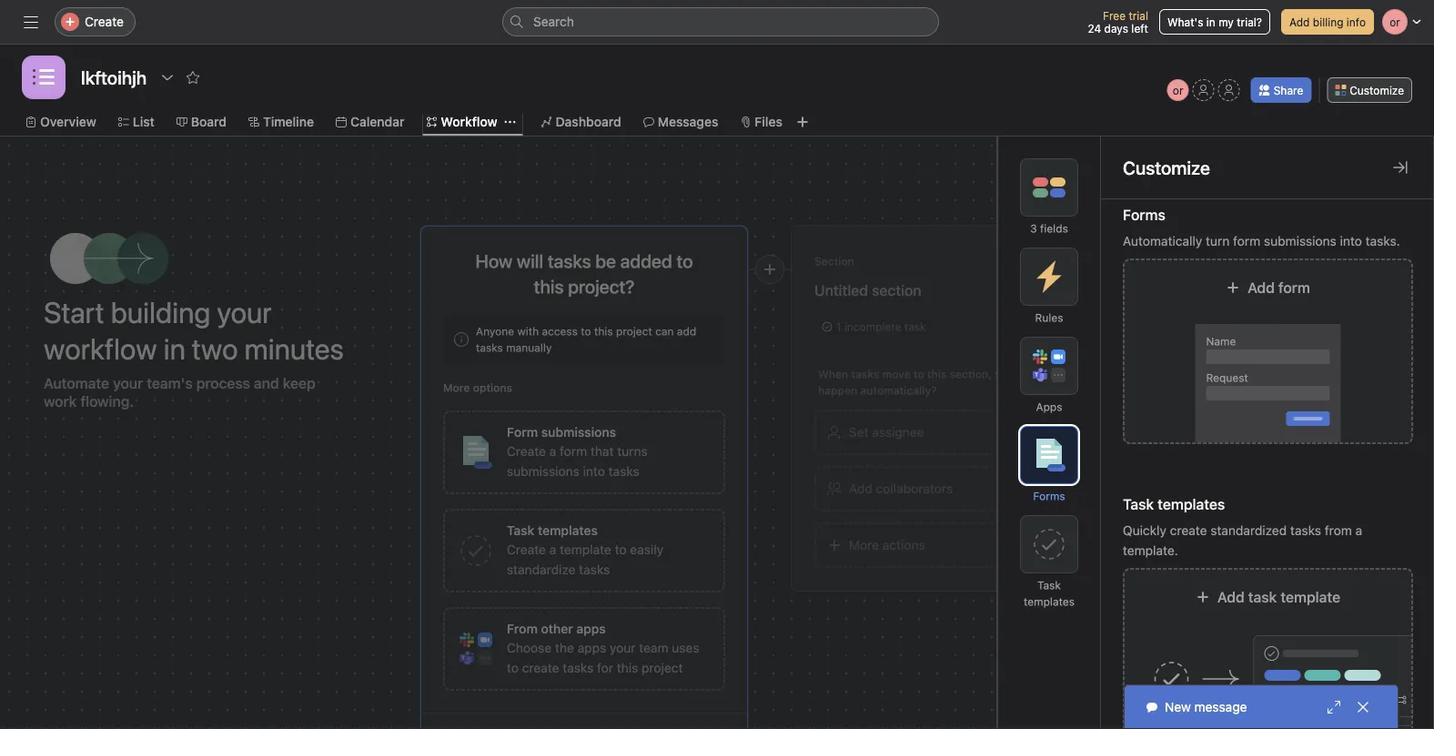 Task type: describe. For each thing, give the bounding box(es) containing it.
when tasks move to this section, what should happen automatically?
[[819, 368, 1060, 397]]

form submissions
[[507, 425, 616, 440]]

files link
[[741, 112, 783, 132]]

list link
[[118, 112, 155, 132]]

add task template
[[1218, 589, 1341, 606]]

add to starred image
[[186, 70, 200, 85]]

close image
[[1357, 700, 1371, 715]]

or
[[1174, 84, 1184, 97]]

add collaborators
[[850, 481, 954, 496]]

0 vertical spatial submissions
[[1265, 234, 1337, 249]]

section
[[872, 282, 922, 299]]

start
[[44, 295, 104, 330]]

easily
[[630, 542, 664, 557]]

to inside how will tasks be added to this project?
[[677, 250, 693, 272]]

anyone with access to this project can add tasks manually
[[476, 325, 697, 354]]

request
[[1207, 371, 1249, 384]]

set assignee button
[[815, 410, 1097, 455]]

two minutes
[[192, 331, 344, 366]]

standardized
[[1211, 523, 1288, 538]]

automate
[[44, 375, 109, 392]]

messages link
[[644, 112, 719, 132]]

days
[[1105, 22, 1129, 35]]

workflow link
[[427, 112, 498, 132]]

dashboard
[[556, 114, 622, 129]]

process
[[196, 375, 250, 392]]

in inside button
[[1207, 15, 1216, 28]]

new message
[[1165, 700, 1248, 715]]

apps
[[1037, 401, 1063, 413]]

add for add form
[[1248, 279, 1276, 296]]

info
[[1347, 15, 1367, 28]]

team's
[[147, 375, 193, 392]]

turn
[[1206, 234, 1230, 249]]

add tab image
[[796, 115, 810, 129]]

project inside the anyone with access to this project can add tasks manually
[[616, 325, 653, 338]]

free
[[1104, 9, 1126, 22]]

what's
[[1168, 15, 1204, 28]]

add task template button
[[1123, 568, 1414, 729]]

customize inside dropdown button
[[1351, 84, 1405, 97]]

close details image
[[1394, 160, 1409, 175]]

fields
[[1041, 222, 1069, 235]]

tasks inside the from other apps choose the apps your team uses to create tasks for this project
[[563, 661, 594, 676]]

with
[[518, 325, 539, 338]]

anyone
[[476, 325, 515, 338]]

share
[[1274, 84, 1304, 97]]

tasks.
[[1366, 234, 1401, 249]]

standardize
[[507, 562, 576, 577]]

0 horizontal spatial your
[[113, 375, 143, 392]]

task templates
[[1024, 579, 1075, 608]]

search button
[[503, 7, 940, 36]]

24
[[1088, 22, 1102, 35]]

tasks inside task templates create a template to easily standardize tasks
[[579, 562, 610, 577]]

1 horizontal spatial into
[[1341, 234, 1363, 249]]

calendar link
[[336, 112, 405, 132]]

keep
[[283, 375, 316, 392]]

happen
[[819, 384, 858, 397]]

to inside the from other apps choose the apps your team uses to create tasks for this project
[[507, 661, 519, 676]]

options
[[473, 382, 513, 394]]

the
[[555, 641, 574, 656]]

submissions inside form submissions create a form that turns submissions into tasks
[[507, 464, 580, 479]]

to inside when tasks move to this section, what should happen automatically?
[[914, 368, 925, 381]]

0 vertical spatial task
[[905, 321, 927, 333]]

your inside the from other apps choose the apps your team uses to create tasks for this project
[[610, 641, 636, 656]]

will
[[517, 250, 544, 272]]

overview
[[40, 114, 96, 129]]

assignee
[[873, 425, 925, 440]]

create inside quickly create standardized tasks from a template.
[[1171, 523, 1208, 538]]

this inside the from other apps choose the apps your team uses to create tasks for this project
[[617, 661, 639, 676]]

2 horizontal spatial form
[[1279, 279, 1311, 296]]

tab actions image
[[505, 117, 516, 127]]

that
[[591, 444, 614, 459]]

show options image
[[160, 70, 175, 85]]

this for project
[[595, 325, 613, 338]]

overview link
[[25, 112, 96, 132]]

create inside create popup button
[[85, 14, 124, 29]]

from
[[1326, 523, 1353, 538]]

tasks inside how will tasks be added to this project?
[[548, 250, 591, 272]]

3
[[1031, 222, 1038, 235]]

add for add billing info
[[1290, 15, 1311, 28]]

create inside the from other apps choose the apps your team uses to create tasks for this project
[[522, 661, 560, 676]]

from
[[507, 621, 538, 636]]

untitled section
[[815, 282, 922, 299]]

other apps
[[541, 621, 606, 636]]

customize button
[[1328, 77, 1413, 103]]

add form
[[1248, 279, 1311, 296]]

left
[[1132, 22, 1149, 35]]

manually
[[506, 341, 552, 354]]

building
[[111, 295, 211, 330]]

templates
[[1024, 595, 1075, 608]]

template inside button
[[1281, 589, 1341, 606]]

calendar
[[351, 114, 405, 129]]

this for section,
[[928, 368, 947, 381]]

add collaborators button
[[815, 466, 1097, 512]]

or button
[[1168, 79, 1190, 101]]

template inside task templates create a template to easily standardize tasks
[[560, 542, 612, 557]]

name
[[1207, 335, 1237, 348]]

more options
[[443, 382, 513, 394]]

board
[[191, 114, 227, 129]]



Task type: vqa. For each thing, say whether or not it's contained in the screenshot.
the middle Requests
no



Task type: locate. For each thing, give the bounding box(es) containing it.
this inside when tasks move to this section, what should happen automatically?
[[928, 368, 947, 381]]

tasks down turns
[[609, 464, 640, 479]]

1 horizontal spatial submissions
[[1265, 234, 1337, 249]]

form right turn
[[1234, 234, 1261, 249]]

template.
[[1124, 543, 1179, 558]]

a down form submissions
[[550, 444, 557, 459]]

more
[[443, 382, 470, 394]]

add left the billing
[[1290, 15, 1311, 28]]

can
[[656, 325, 674, 338]]

to
[[677, 250, 693, 272], [581, 325, 591, 338], [914, 368, 925, 381], [615, 542, 627, 557], [507, 661, 519, 676]]

create
[[1171, 523, 1208, 538], [522, 661, 560, 676]]

choose
[[507, 641, 552, 656]]

2 vertical spatial a
[[550, 542, 557, 557]]

a up standardize on the left bottom
[[550, 542, 557, 557]]

a for create a form that turns submissions into tasks
[[550, 444, 557, 459]]

trial
[[1129, 9, 1149, 22]]

0 horizontal spatial this
[[595, 325, 613, 338]]

apps
[[578, 641, 607, 656]]

should
[[1024, 368, 1060, 381]]

1 vertical spatial your
[[113, 375, 143, 392]]

add left collaborators at the right bottom of the page
[[850, 481, 873, 496]]

free trial 24 days left
[[1088, 9, 1149, 35]]

create down choose
[[522, 661, 560, 676]]

2 vertical spatial this
[[617, 661, 639, 676]]

add
[[1290, 15, 1311, 28], [1248, 279, 1276, 296], [850, 481, 873, 496], [1218, 589, 1245, 606]]

0 horizontal spatial task templates
[[507, 523, 598, 538]]

0 horizontal spatial submissions
[[507, 464, 580, 479]]

add for add collaborators
[[850, 481, 873, 496]]

in left my
[[1207, 15, 1216, 28]]

form down automatically turn form submissions into tasks.
[[1279, 279, 1311, 296]]

create down form submissions
[[507, 444, 546, 459]]

timeline
[[263, 114, 314, 129]]

1 vertical spatial task templates
[[507, 523, 598, 538]]

task inside button
[[1249, 589, 1278, 606]]

0 vertical spatial project
[[616, 325, 653, 338]]

board link
[[176, 112, 227, 132]]

0 horizontal spatial form
[[560, 444, 587, 459]]

customize down "info"
[[1351, 84, 1405, 97]]

list
[[133, 114, 155, 129]]

rules
[[1036, 311, 1064, 324]]

0 vertical spatial task templates
[[1124, 496, 1226, 513]]

add inside button
[[850, 481, 873, 496]]

0 vertical spatial create
[[85, 14, 124, 29]]

into left tasks.
[[1341, 234, 1363, 249]]

submissions down form submissions
[[507, 464, 580, 479]]

access
[[542, 325, 578, 338]]

add down automatically turn form submissions into tasks.
[[1248, 279, 1276, 296]]

tasks inside when tasks move to this section, what should happen automatically?
[[852, 368, 880, 381]]

in up team's
[[164, 331, 186, 366]]

form inside form submissions create a form that turns submissions into tasks
[[560, 444, 587, 459]]

when
[[819, 368, 849, 381]]

this project?
[[534, 276, 635, 297]]

files
[[755, 114, 783, 129]]

1 horizontal spatial form
[[1234, 234, 1261, 249]]

form down form submissions
[[560, 444, 587, 459]]

1 vertical spatial forms
[[1034, 490, 1066, 503]]

form submissions create a form that turns submissions into tasks
[[507, 425, 648, 479]]

add billing info
[[1290, 15, 1367, 28]]

tasks inside quickly create standardized tasks from a template.
[[1291, 523, 1322, 538]]

task templates create a template to easily standardize tasks
[[507, 523, 664, 577]]

1 vertical spatial task
[[1249, 589, 1278, 606]]

a inside quickly create standardized tasks from a template.
[[1356, 523, 1363, 538]]

a
[[550, 444, 557, 459], [1356, 523, 1363, 538], [550, 542, 557, 557]]

0 vertical spatial create
[[1171, 523, 1208, 538]]

a for create a template to easily standardize tasks
[[550, 542, 557, 557]]

this inside the anyone with access to this project can add tasks manually
[[595, 325, 613, 338]]

to down choose
[[507, 661, 519, 676]]

tasks up this project?
[[548, 250, 591, 272]]

tasks left move
[[852, 368, 880, 381]]

to right the access
[[581, 325, 591, 338]]

to inside task templates create a template to easily standardize tasks
[[615, 542, 627, 557]]

1 horizontal spatial create
[[1171, 523, 1208, 538]]

1 horizontal spatial forms
[[1124, 206, 1166, 224]]

be
[[596, 250, 616, 272]]

2 vertical spatial your
[[610, 641, 636, 656]]

create up standardize on the left bottom
[[507, 542, 546, 557]]

project down the "team"
[[642, 661, 683, 676]]

1 vertical spatial form
[[1279, 279, 1311, 296]]

this left section,
[[928, 368, 947, 381]]

this
[[595, 325, 613, 338], [928, 368, 947, 381], [617, 661, 639, 676]]

quickly create standardized tasks from a template.
[[1124, 523, 1363, 558]]

2 vertical spatial form
[[560, 444, 587, 459]]

list image
[[33, 66, 55, 88]]

in
[[1207, 15, 1216, 28], [164, 331, 186, 366]]

trial?
[[1238, 15, 1263, 28]]

messages
[[658, 114, 719, 129]]

0 horizontal spatial task
[[905, 321, 927, 333]]

turns
[[618, 444, 648, 459]]

task down quickly create standardized tasks from a template.
[[1249, 589, 1278, 606]]

create
[[85, 14, 124, 29], [507, 444, 546, 459], [507, 542, 546, 557]]

your up for
[[610, 641, 636, 656]]

1 horizontal spatial in
[[1207, 15, 1216, 28]]

1 vertical spatial this
[[928, 368, 947, 381]]

0 vertical spatial a
[[550, 444, 557, 459]]

submissions
[[1265, 234, 1337, 249], [507, 464, 580, 479]]

template down from
[[1281, 589, 1341, 606]]

a inside form submissions create a form that turns submissions into tasks
[[550, 444, 557, 459]]

tasks down the
[[563, 661, 594, 676]]

what
[[995, 368, 1021, 381]]

my
[[1219, 15, 1235, 28]]

task
[[1038, 579, 1062, 592]]

into inside form submissions create a form that turns submissions into tasks
[[583, 464, 605, 479]]

0 vertical spatial template
[[560, 542, 612, 557]]

1 vertical spatial template
[[1281, 589, 1341, 606]]

how
[[476, 250, 513, 272]]

tasks down anyone
[[476, 341, 503, 354]]

add
[[677, 325, 697, 338]]

None text field
[[76, 61, 151, 94]]

work flowing.
[[44, 393, 134, 410]]

create right expand sidebar image
[[85, 14, 124, 29]]

your left team's
[[113, 375, 143, 392]]

add down quickly create standardized tasks from a template.
[[1218, 589, 1245, 606]]

tasks inside the anyone with access to this project can add tasks manually
[[476, 341, 503, 354]]

and
[[254, 375, 279, 392]]

0 vertical spatial in
[[1207, 15, 1216, 28]]

2 horizontal spatial this
[[928, 368, 947, 381]]

1 vertical spatial customize
[[1124, 157, 1211, 178]]

in inside 'start building your workflow in two minutes automate your team's process and keep work flowing.'
[[164, 331, 186, 366]]

forms down apps
[[1034, 490, 1066, 503]]

automatically?
[[861, 384, 937, 397]]

2 horizontal spatial your
[[610, 641, 636, 656]]

0 horizontal spatial forms
[[1034, 490, 1066, 503]]

customize
[[1351, 84, 1405, 97], [1124, 157, 1211, 178]]

0 vertical spatial forms
[[1124, 206, 1166, 224]]

task down section
[[905, 321, 927, 333]]

0 horizontal spatial in
[[164, 331, 186, 366]]

your up two minutes
[[217, 295, 272, 330]]

untitled
[[815, 282, 869, 299]]

tasks right standardize on the left bottom
[[579, 562, 610, 577]]

a inside task templates create a template to easily standardize tasks
[[550, 542, 557, 557]]

into down 'that'
[[583, 464, 605, 479]]

1 horizontal spatial customize
[[1351, 84, 1405, 97]]

1 vertical spatial into
[[583, 464, 605, 479]]

1 vertical spatial project
[[642, 661, 683, 676]]

create for form submissions
[[507, 444, 546, 459]]

this right the access
[[595, 325, 613, 338]]

incomplete
[[845, 321, 902, 333]]

timeline link
[[249, 112, 314, 132]]

to left easily
[[615, 542, 627, 557]]

move
[[883, 368, 911, 381]]

0 horizontal spatial template
[[560, 542, 612, 557]]

tasks left from
[[1291, 523, 1322, 538]]

1
[[837, 321, 842, 333]]

0 vertical spatial your
[[217, 295, 272, 330]]

3 fields
[[1031, 222, 1069, 235]]

tasks
[[548, 250, 591, 272], [476, 341, 503, 354], [852, 368, 880, 381], [609, 464, 640, 479], [1291, 523, 1322, 538], [579, 562, 610, 577], [563, 661, 594, 676]]

added
[[621, 250, 673, 272]]

0 vertical spatial into
[[1341, 234, 1363, 249]]

1 vertical spatial create
[[507, 444, 546, 459]]

1 horizontal spatial template
[[1281, 589, 1341, 606]]

1 horizontal spatial task
[[1249, 589, 1278, 606]]

create inside form submissions create a form that turns submissions into tasks
[[507, 444, 546, 459]]

task
[[905, 321, 927, 333], [1249, 589, 1278, 606]]

share button
[[1252, 77, 1312, 103]]

untitled section button
[[815, 274, 1097, 307]]

template up standardize on the left bottom
[[560, 542, 612, 557]]

forms up automatically
[[1124, 206, 1166, 224]]

automatically turn form submissions into tasks.
[[1124, 234, 1401, 249]]

1 horizontal spatial this
[[617, 661, 639, 676]]

set
[[850, 425, 869, 440]]

1 vertical spatial in
[[164, 331, 186, 366]]

what's in my trial?
[[1168, 15, 1263, 28]]

from other apps choose the apps your team uses to create tasks for this project
[[507, 621, 700, 676]]

expand new message image
[[1328, 700, 1342, 715]]

project
[[616, 325, 653, 338], [642, 661, 683, 676]]

create button
[[55, 7, 136, 36]]

what's in my trial? button
[[1160, 9, 1271, 35]]

project left can
[[616, 325, 653, 338]]

tasks inside form submissions create a form that turns submissions into tasks
[[609, 464, 640, 479]]

1 incomplete task
[[837, 321, 927, 333]]

how will tasks be added to this project?
[[476, 250, 693, 297]]

1 horizontal spatial task templates
[[1124, 496, 1226, 513]]

1 vertical spatial submissions
[[507, 464, 580, 479]]

set assignee
[[850, 425, 925, 440]]

add for add task template
[[1218, 589, 1245, 606]]

to right move
[[914, 368, 925, 381]]

0 vertical spatial customize
[[1351, 84, 1405, 97]]

task templates for task templates create a template to easily standardize tasks
[[507, 523, 598, 538]]

0 horizontal spatial customize
[[1124, 157, 1211, 178]]

project inside the from other apps choose the apps your team uses to create tasks for this project
[[642, 661, 683, 676]]

task templates up standardize on the left bottom
[[507, 523, 598, 538]]

workflow
[[44, 331, 157, 366]]

expand sidebar image
[[24, 15, 38, 29]]

this right for
[[617, 661, 639, 676]]

start building your workflow in two minutes automate your team's process and keep work flowing.
[[44, 295, 344, 410]]

0 horizontal spatial create
[[522, 661, 560, 676]]

search list box
[[503, 7, 940, 36]]

to inside the anyone with access to this project can add tasks manually
[[581, 325, 591, 338]]

customize up automatically
[[1124, 157, 1211, 178]]

section,
[[950, 368, 992, 381]]

create for task templates
[[507, 542, 546, 557]]

1 vertical spatial a
[[1356, 523, 1363, 538]]

2 vertical spatial create
[[507, 542, 546, 557]]

to right added
[[677, 250, 693, 272]]

0 vertical spatial this
[[595, 325, 613, 338]]

0 horizontal spatial into
[[583, 464, 605, 479]]

create up template. at the right bottom of page
[[1171, 523, 1208, 538]]

create inside task templates create a template to easily standardize tasks
[[507, 542, 546, 557]]

a right from
[[1356, 523, 1363, 538]]

1 vertical spatial create
[[522, 661, 560, 676]]

task templates for task templates
[[1124, 496, 1226, 513]]

task templates up quickly
[[1124, 496, 1226, 513]]

0 vertical spatial form
[[1234, 234, 1261, 249]]

your
[[217, 295, 272, 330], [113, 375, 143, 392], [610, 641, 636, 656]]

for
[[597, 661, 614, 676]]

task templates inside task templates create a template to easily standardize tasks
[[507, 523, 598, 538]]

submissions up the add form
[[1265, 234, 1337, 249]]

add billing info button
[[1282, 9, 1375, 35]]

1 horizontal spatial your
[[217, 295, 272, 330]]



